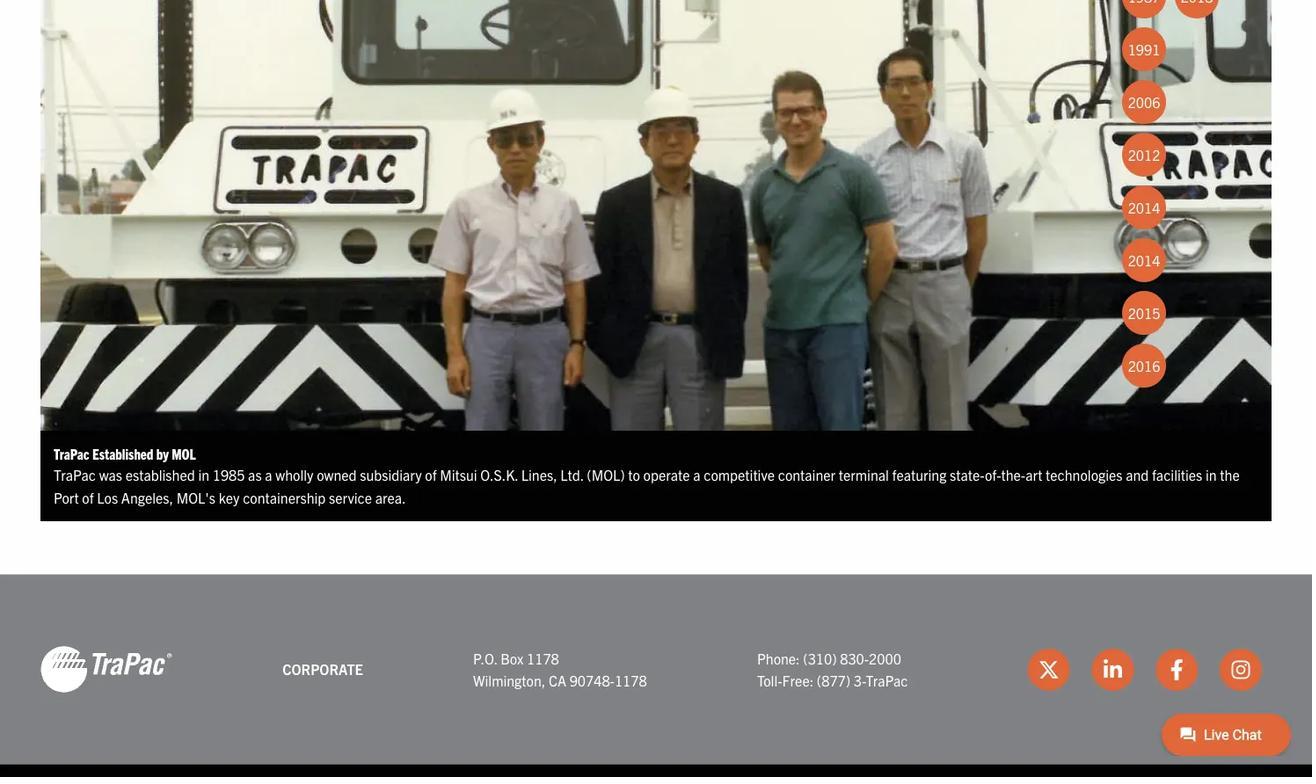 Task type: vqa. For each thing, say whether or not it's contained in the screenshot.
footer containing P.O. Box 1178
yes



Task type: locate. For each thing, give the bounding box(es) containing it.
0 horizontal spatial a
[[265, 466, 272, 484]]

phone: (310) 830-2000 toll-free: (877) 3-trapac
[[757, 650, 908, 690]]

2014 down 2012
[[1129, 199, 1161, 217]]

1 horizontal spatial of
[[425, 466, 437, 484]]

in
[[198, 466, 209, 484], [1206, 466, 1217, 484]]

wholly
[[276, 466, 314, 484]]

ltd.
[[561, 466, 584, 484]]

o.s.k.
[[481, 466, 518, 484]]

830-
[[840, 650, 869, 668]]

2012
[[1129, 146, 1161, 164]]

a
[[265, 466, 272, 484], [694, 466, 701, 484]]

2 2014 from the top
[[1129, 252, 1161, 270]]

0 vertical spatial 1178
[[527, 650, 559, 668]]

1 horizontal spatial a
[[694, 466, 701, 484]]

of left mitsui
[[425, 466, 437, 484]]

trapac
[[54, 445, 89, 463], [54, 466, 96, 484], [866, 673, 908, 690]]

of left los
[[82, 489, 94, 507]]

footer
[[0, 575, 1313, 778]]

1178 right ca
[[615, 673, 647, 690]]

mol's
[[177, 489, 216, 507]]

state-
[[950, 466, 985, 484]]

1 a from the left
[[265, 466, 272, 484]]

0 horizontal spatial in
[[198, 466, 209, 484]]

2006
[[1129, 94, 1161, 111]]

art
[[1026, 466, 1043, 484]]

a right operate
[[694, 466, 701, 484]]

(310)
[[804, 650, 837, 668]]

established
[[92, 445, 154, 463]]

1985
[[213, 466, 245, 484]]

technologies
[[1046, 466, 1123, 484]]

in up mol's
[[198, 466, 209, 484]]

footer containing p.o. box 1178
[[0, 575, 1313, 778]]

2 a from the left
[[694, 466, 701, 484]]

trapac inside phone: (310) 830-2000 toll-free: (877) 3-trapac
[[866, 673, 908, 690]]

ca
[[549, 673, 567, 690]]

angeles,
[[121, 489, 173, 507]]

0 vertical spatial of
[[425, 466, 437, 484]]

in left 'the'
[[1206, 466, 1217, 484]]

0 horizontal spatial of
[[82, 489, 94, 507]]

1 vertical spatial 2014
[[1129, 252, 1161, 270]]

1 horizontal spatial in
[[1206, 466, 1217, 484]]

established
[[126, 466, 195, 484]]

1 vertical spatial 1178
[[615, 673, 647, 690]]

a right the as
[[265, 466, 272, 484]]

free:
[[783, 673, 814, 690]]

2014 up 2015 on the top right
[[1129, 252, 1161, 270]]

0 vertical spatial 2014
[[1129, 199, 1161, 217]]

2014
[[1129, 199, 1161, 217], [1129, 252, 1161, 270]]

featuring
[[893, 466, 947, 484]]

toll-
[[757, 673, 783, 690]]

1 vertical spatial of
[[82, 489, 94, 507]]

mol
[[172, 445, 196, 463]]

1178
[[527, 650, 559, 668], [615, 673, 647, 690]]

of
[[425, 466, 437, 484], [82, 489, 94, 507]]

1 in from the left
[[198, 466, 209, 484]]

2 vertical spatial trapac
[[866, 673, 908, 690]]

1178 up ca
[[527, 650, 559, 668]]

owned
[[317, 466, 357, 484]]

los
[[97, 489, 118, 507]]

2016
[[1129, 358, 1161, 375]]

p.o. box 1178 wilmington, ca 90748-1178
[[473, 650, 647, 690]]

corporate image
[[40, 646, 172, 695]]

phone:
[[757, 650, 800, 668]]



Task type: describe. For each thing, give the bounding box(es) containing it.
competitive
[[704, 466, 775, 484]]

1 horizontal spatial 1178
[[615, 673, 647, 690]]

of-
[[985, 466, 1002, 484]]

box
[[501, 650, 524, 668]]

90748-
[[570, 673, 615, 690]]

the
[[1221, 466, 1240, 484]]

corporate
[[283, 661, 363, 679]]

1991
[[1129, 41, 1161, 58]]

mitsui
[[440, 466, 477, 484]]

terminal
[[839, 466, 889, 484]]

2015
[[1129, 305, 1161, 322]]

2000
[[869, 650, 902, 668]]

by
[[156, 445, 169, 463]]

p.o.
[[473, 650, 498, 668]]

and
[[1126, 466, 1149, 484]]

key
[[219, 489, 240, 507]]

the-
[[1002, 466, 1026, 484]]

(877)
[[817, 673, 851, 690]]

port
[[54, 489, 79, 507]]

container
[[778, 466, 836, 484]]

facilities
[[1153, 466, 1203, 484]]

0 vertical spatial trapac
[[54, 445, 89, 463]]

1 2014 from the top
[[1129, 199, 1161, 217]]

1 vertical spatial trapac
[[54, 466, 96, 484]]

operate
[[644, 466, 690, 484]]

3-
[[854, 673, 866, 690]]

subsidiary
[[360, 466, 422, 484]]

2 in from the left
[[1206, 466, 1217, 484]]

containership
[[243, 489, 326, 507]]

(mol)
[[587, 466, 625, 484]]

wilmington,
[[473, 673, 546, 690]]

was
[[99, 466, 122, 484]]

0 horizontal spatial 1178
[[527, 650, 559, 668]]

to
[[628, 466, 640, 484]]

lines,
[[522, 466, 558, 484]]

trapac established by mol trapac was established in 1985 as a wholly owned subsidiary of mitsui o.s.k. lines, ltd. (mol) to operate a competitive container terminal featuring state-of-the-art technologies and facilities in the port of los angeles, mol's key containership service area.
[[54, 445, 1240, 507]]

service
[[329, 489, 372, 507]]

as
[[248, 466, 262, 484]]

area.
[[375, 489, 406, 507]]



